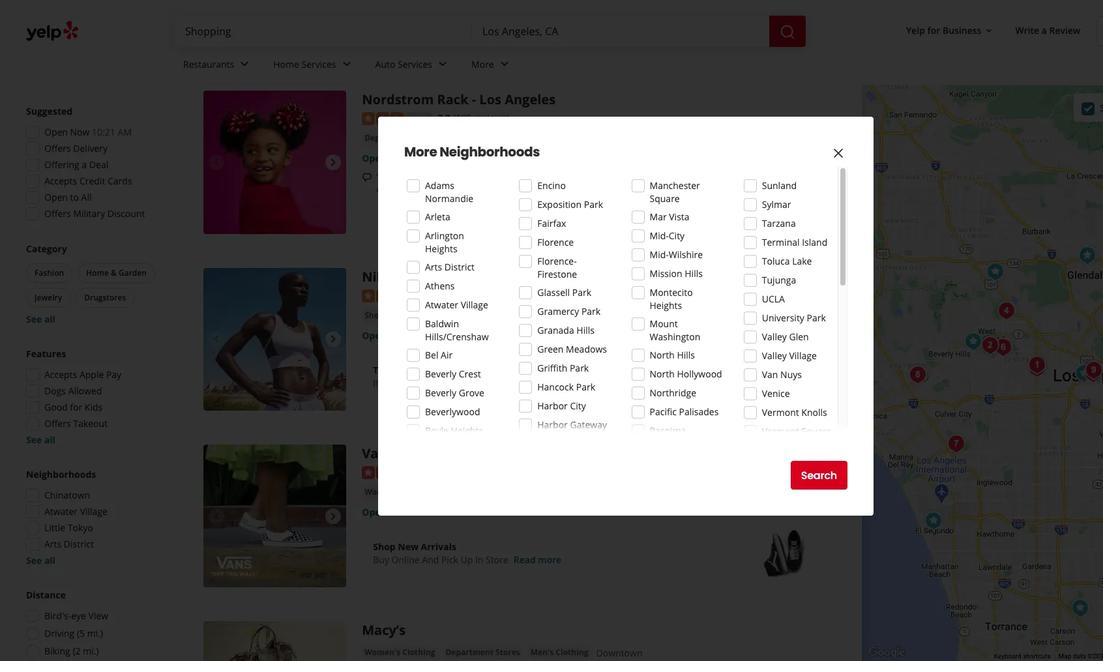 Task type: describe. For each thing, give the bounding box(es) containing it.
1 horizontal spatial shopping
[[276, 19, 351, 40]]

california
[[494, 19, 571, 40]]

terminal
[[762, 236, 800, 248]]

so
[[712, 170, 722, 183]]

open until 9:00 pm for nordstrom
[[362, 152, 444, 164]]

city for mid-city
[[669, 230, 685, 242]]

park for university park
[[807, 312, 826, 324]]

mi.) for biking (2 mi.)
[[83, 645, 99, 657]]

try our new gear irl if it's not meant to be, return it within 60 days. read more
[[373, 364, 622, 389]]

meadows
[[566, 343, 607, 355]]

montecito heights
[[650, 286, 693, 312]]

1 vertical spatial department
[[446, 647, 494, 658]]

hancock
[[537, 381, 574, 393]]

good for kids
[[44, 401, 103, 413]]

3.0
[[438, 112, 451, 124]]

pm for rack
[[431, 152, 444, 164]]

university
[[762, 312, 805, 324]]

men's for right men's clothing link
[[531, 647, 554, 658]]

1 vertical spatial nordstrom rack - los angeles image
[[961, 328, 987, 354]]

1 women's clothing link from the top
[[362, 486, 438, 499]]

size
[[468, 132, 483, 143]]

delivery
[[73, 142, 108, 155]]

cards
[[108, 175, 132, 187]]

the last bookstore image
[[1081, 360, 1103, 386]]

24 chevron down v2 image for auto services
[[435, 56, 451, 72]]

1 see all button from the top
[[26, 313, 55, 325]]

military
[[73, 207, 105, 220]]

harbor gateway
[[537, 419, 607, 431]]

open left all at the top of the page
[[44, 191, 68, 203]]

2 horizontal spatial village
[[789, 349, 817, 362]]

fashion inside fashion button
[[35, 267, 64, 278]]

within
[[505, 377, 531, 389]]

valley village
[[762, 349, 817, 362]]

shop
[[452, 170, 474, 183]]

grove inside more neighborhoods dialog
[[459, 387, 484, 399]]

0 horizontal spatial atwater
[[44, 505, 78, 518]]

clothing left downtown
[[556, 647, 588, 658]]

up
[[461, 554, 473, 566]]

koreatown galleria image
[[1025, 355, 1051, 381]]

do inside in store because i get completely exhausted by the end so i instead do almost all of my
[[763, 170, 774, 183]]

to down because
[[512, 183, 521, 196]]

sunland
[[762, 179, 797, 192]]

green meadows
[[537, 343, 607, 355]]

home for home & garden
[[86, 267, 109, 278]]

for for kids
[[70, 401, 82, 413]]

all down little
[[44, 554, 55, 567]]

get
[[736, 213, 754, 228]]

services for auto services
[[398, 58, 432, 70]]

sponsored results
[[188, 54, 285, 69]]

previous image for nordstrom rack - los angeles
[[209, 155, 224, 170]]

offers takeout
[[44, 417, 108, 430]]

1 horizontal spatial department stores link
[[443, 646, 523, 659]]

apple
[[79, 368, 104, 381]]

square for manchester square
[[650, 192, 680, 205]]

offering a deal
[[44, 158, 108, 171]]

japanla image
[[991, 334, 1017, 360]]

park for exposition park
[[584, 198, 603, 211]]

gear
[[433, 364, 455, 376]]

all down offers takeout
[[44, 434, 55, 446]]

1 filter $$ clear all
[[26, 13, 56, 48]]

1 horizontal spatial men's clothing link
[[528, 646, 591, 659]]

0 horizontal spatial atwater village
[[44, 505, 108, 518]]

offers for offers delivery
[[44, 142, 71, 155]]

category
[[26, 243, 67, 255]]

&
[[111, 267, 117, 278]]

manchester square
[[650, 179, 700, 205]]

granada
[[537, 324, 574, 336]]

sylmar
[[762, 198, 791, 211]]

(or…"
[[645, 183, 668, 196]]

home & garden button
[[78, 263, 155, 283]]

mar vista
[[650, 211, 690, 223]]

hills for granada hills
[[577, 324, 595, 336]]

vermont for vermont square
[[762, 425, 799, 438]]

2 horizontal spatial more
[[670, 183, 694, 196]]

keyboard
[[994, 653, 1021, 660]]

more link
[[670, 183, 694, 196]]

3 star rating image
[[362, 112, 432, 125]]

0 vertical spatial department stores link
[[362, 132, 442, 145]]

more for more neighborhoods
[[404, 143, 437, 161]]

(208
[[453, 289, 471, 301]]

nuys
[[781, 368, 802, 381]]

park for glassell park
[[572, 286, 591, 299]]

prefer
[[483, 183, 509, 196]]

1 horizontal spatial los
[[479, 91, 501, 108]]

macy's image
[[1071, 360, 1098, 386]]

firestone
[[537, 268, 577, 280]]

distance
[[26, 589, 66, 601]]

see all for accepts apple pay
[[26, 434, 55, 446]]

fashion inside plus size fashion 'button'
[[485, 132, 516, 143]]

instead
[[730, 170, 761, 183]]

2 women's from the top
[[365, 647, 400, 658]]

all inside in store because i get completely exhausted by the end so i instead do almost all of my
[[808, 170, 818, 183]]

16 chevron down v2 image
[[984, 25, 995, 36]]

hate
[[419, 170, 438, 183]]

palisades
[[679, 406, 719, 418]]

read inside the shop new arrivals buy online and pick up in store read more
[[514, 554, 536, 566]]

van
[[762, 368, 778, 381]]

1 vertical spatial fairfax
[[544, 310, 573, 322]]

arts district for tokyo
[[44, 538, 94, 550]]

see for chinatown
[[26, 554, 42, 567]]

open for nordstrom rack - los angeles
[[362, 152, 386, 164]]

3 slideshow element from the top
[[203, 445, 346, 588]]

glassell
[[537, 286, 570, 299]]

harbor for harbor gateway
[[537, 419, 568, 431]]

0 vertical spatial nordstrom rack - los angeles image
[[203, 91, 346, 234]]

business categories element
[[173, 47, 1103, 85]]

buy
[[373, 554, 389, 566]]

open for nike the grove
[[362, 329, 386, 342]]

heights for boyle heights
[[451, 424, 483, 437]]

until for nike
[[389, 329, 408, 342]]

arts for arlington heights
[[425, 261, 442, 273]]

clothing down (208
[[446, 310, 478, 321]]

0 horizontal spatial do
[[523, 183, 534, 196]]

3 pm from the top
[[431, 506, 444, 519]]

hills for north hills
[[677, 349, 695, 361]]

women's clothing for second the women's clothing link from the bottom's women's clothing button
[[365, 487, 435, 498]]

vermont for vermont knolls
[[762, 406, 799, 419]]

nike the grove link
[[362, 268, 462, 285]]

not
[[395, 377, 409, 389]]

2 horizontal spatial i
[[725, 170, 727, 183]]

a for offering
[[82, 158, 87, 171]]

1 reviews) from the top
[[474, 112, 509, 124]]

koreatown plaza image
[[1025, 352, 1051, 378]]

nordstrom rack - los angeles link
[[362, 91, 556, 108]]

restaurants link
[[173, 47, 263, 85]]

mid- for wilshire
[[650, 248, 669, 261]]

little tokyo
[[44, 522, 93, 534]]

driving
[[44, 627, 75, 640]]

clothing up 8:00
[[402, 487, 435, 498]]

grand central market image
[[1081, 357, 1103, 383]]

1 horizontal spatial i
[[548, 170, 551, 183]]

gramercy park
[[537, 305, 601, 318]]

nike the grove image
[[976, 330, 1002, 356]]

it's
[[381, 377, 393, 389]]

more for more
[[471, 58, 494, 70]]

fairfax inside more neighborhoods dialog
[[537, 217, 566, 230]]

women's clothing button for first the women's clothing link from the bottom
[[362, 646, 438, 659]]

0 horizontal spatial department
[[365, 132, 413, 143]]

home services
[[273, 58, 336, 70]]

group containing features
[[22, 348, 162, 447]]

men's clothing button for right men's clothing link
[[528, 646, 591, 659]]

previous image for vans
[[209, 508, 224, 524]]

completely
[[569, 170, 616, 183]]

bel air
[[425, 349, 453, 361]]

wilshire
[[669, 248, 703, 261]]

online.
[[447, 183, 476, 196]]

slideshow element for nike
[[203, 268, 346, 411]]

north for north hollywood
[[650, 368, 675, 380]]

offers delivery
[[44, 142, 108, 155]]

clothing down macy's
[[402, 647, 435, 658]]

north for north hills
[[650, 349, 675, 361]]

vista for vermont vista
[[802, 444, 822, 456]]

offers for offers military discount
[[44, 207, 71, 220]]

biking
[[44, 645, 70, 657]]

1 horizontal spatial department stores button
[[443, 646, 523, 659]]

beverly for beverly grove
[[425, 387, 456, 399]]

keyboard shortcuts
[[994, 653, 1051, 660]]

see all for chinatown
[[26, 554, 55, 567]]

glassell park
[[537, 286, 591, 299]]

0 vertical spatial village
[[461, 299, 488, 311]]

a for write
[[1042, 24, 1047, 36]]

more inside the shop new arrivals buy online and pick up in store read more
[[538, 554, 562, 566]]

open until 9:00 pm for nike
[[362, 329, 444, 342]]

map region
[[711, 0, 1103, 661]]

home for home services
[[273, 58, 299, 70]]

restaurants
[[183, 58, 234, 70]]

to right hate
[[441, 170, 450, 183]]

manchester
[[650, 179, 700, 192]]

mi.) for driving (5 mi.)
[[87, 627, 103, 640]]

services for home services
[[302, 58, 336, 70]]

best
[[239, 19, 273, 40]]

see all button for accepts apple pay
[[26, 434, 55, 446]]

men's clothing for the men's clothing "button" related to right men's clothing link
[[531, 647, 588, 658]]

directions
[[756, 213, 808, 228]]

rack
[[437, 91, 468, 108]]

new inside the try our new gear irl if it's not meant to be, return it within 60 days. read more
[[410, 364, 431, 376]]

yelp for yelp for business
[[906, 24, 925, 36]]

griffith park
[[537, 362, 589, 374]]

"i
[[376, 170, 382, 183]]

adams normandie
[[425, 179, 473, 205]]

my
[[387, 183, 400, 196]]

mission
[[650, 267, 682, 280]]

close image
[[831, 145, 846, 161]]

5.11 tactical image
[[1068, 595, 1094, 621]]

0 horizontal spatial neighborhoods
[[26, 468, 96, 481]]

department stores for left department stores "button"
[[365, 132, 439, 143]]

0 vertical spatial grove
[[423, 268, 462, 285]]

ucla
[[762, 293, 785, 305]]

accepts for accepts apple pay
[[44, 368, 77, 381]]

meant
[[412, 377, 439, 389]]

24 chevron down v2 image for home services
[[339, 56, 354, 72]]

shoe
[[365, 310, 384, 321]]

fashion button
[[26, 263, 72, 283]]

10:21
[[92, 126, 115, 138]]

city for harbor city
[[570, 400, 586, 412]]

vans link
[[362, 445, 393, 462]]

2 reviews) from the top
[[474, 289, 509, 301]]

2.9 star rating image
[[362, 290, 432, 303]]

shoe stores
[[365, 310, 410, 321]]

results
[[246, 54, 285, 69]]

valley glen
[[762, 331, 809, 343]]

yelp for business
[[906, 24, 982, 36]]



Task type: vqa. For each thing, say whether or not it's contained in the screenshot.
the bottom See
yes



Task type: locate. For each thing, give the bounding box(es) containing it.
0 vertical spatial atwater village
[[425, 299, 488, 311]]

vista down vermont square
[[802, 444, 822, 456]]

24 chevron down v2 image for restaurants
[[237, 56, 252, 72]]

3 see from the top
[[26, 554, 42, 567]]

2 horizontal spatial stores
[[496, 647, 520, 658]]

near
[[354, 19, 391, 40]]

shopping up the home services
[[276, 19, 351, 40]]

all right clear
[[47, 37, 55, 48]]

0 horizontal spatial men's
[[421, 310, 444, 321]]

1 valley from the top
[[762, 331, 787, 343]]

gramercy
[[537, 305, 579, 318]]

1 of from the left
[[376, 183, 385, 196]]

2 see all button from the top
[[26, 434, 55, 446]]

neighborhoods inside dialog
[[440, 143, 540, 161]]

hills down wilshire
[[685, 267, 703, 280]]

frocks & rocks image
[[921, 508, 947, 534]]

park right days.
[[576, 381, 595, 393]]

1 vertical spatial do
[[523, 183, 534, 196]]

24 chevron down v2 image
[[237, 56, 252, 72], [339, 56, 354, 72], [435, 56, 451, 72], [497, 56, 512, 72]]

open until 9:00 pm up "actually"
[[362, 152, 444, 164]]

to inside group
[[70, 191, 79, 203]]

$$
[[26, 26, 35, 37]]

previous image
[[209, 155, 224, 170], [209, 508, 224, 524]]

women's down macy's
[[365, 647, 400, 658]]

encino
[[537, 179, 566, 192]]

1 next image from the top
[[326, 155, 341, 170]]

arts for little tokyo
[[44, 538, 61, 550]]

men's clothing for the men's clothing "button" for topmost men's clothing link
[[421, 310, 478, 321]]

16 speech v2 image
[[362, 172, 372, 182]]

read inside the try our new gear irl if it's not meant to be, return it within 60 days. read more
[[574, 377, 596, 389]]

2 until from the top
[[389, 329, 408, 342]]

be,
[[453, 377, 466, 389]]

mi.) right (5
[[87, 627, 103, 640]]

offers down good
[[44, 417, 71, 430]]

yelp left business
[[906, 24, 925, 36]]

yelp inside button
[[906, 24, 925, 36]]

see all button up 'distance' at the left bottom of page
[[26, 554, 55, 567]]

district for heights
[[445, 261, 475, 273]]

0 vertical spatial more
[[670, 183, 694, 196]]

men's clothing down 2.9
[[421, 310, 478, 321]]

1 previous image from the top
[[209, 155, 224, 170]]

harbor down 'harbor city'
[[537, 419, 568, 431]]

1 beverly from the top
[[425, 368, 456, 380]]

previous image
[[209, 331, 224, 347]]

village inside group
[[80, 505, 108, 518]]

home inside button
[[86, 267, 109, 278]]

beverly
[[425, 368, 456, 380], [425, 387, 456, 399]]

for left business
[[928, 24, 940, 36]]

2 women's clothing button from the top
[[362, 646, 438, 659]]

arts district for heights
[[425, 261, 475, 273]]

2 next image from the top
[[326, 508, 341, 524]]

features
[[26, 348, 66, 360]]

1 vermont from the top
[[762, 406, 799, 419]]

24 chevron down v2 image up the rack
[[435, 56, 451, 72]]

24 chevron down v2 image inside more link
[[497, 56, 512, 72]]

the grove image
[[978, 332, 1004, 358]]

try
[[373, 364, 388, 376]]

2 services from the left
[[398, 58, 432, 70]]

pacoima
[[650, 424, 686, 437]]

1 offers from the top
[[44, 142, 71, 155]]

2 see from the top
[[26, 434, 42, 446]]

1 vertical spatial reviews)
[[474, 289, 509, 301]]

women's clothing for first the women's clothing link from the bottom women's clothing button
[[365, 647, 435, 658]]

1 women's clothing button from the top
[[362, 486, 438, 499]]

24 chevron down v2 image left 'auto'
[[339, 56, 354, 72]]

2 slideshow element from the top
[[203, 268, 346, 411]]

group containing category
[[23, 243, 162, 326]]

mi.) right (2
[[83, 645, 99, 657]]

see all down good
[[26, 434, 55, 446]]

stores inside button
[[386, 310, 410, 321]]

women's clothing down "4 star rating" image at the bottom left of the page
[[365, 487, 435, 498]]

harbor
[[537, 400, 568, 412], [537, 419, 568, 431]]

until for nordstrom
[[389, 152, 408, 164]]

am
[[118, 126, 132, 138]]

lake
[[792, 255, 812, 267]]

1 horizontal spatial atwater village
[[425, 299, 488, 311]]

slideshow element
[[203, 91, 346, 234], [203, 268, 346, 411], [203, 445, 346, 588]]

see all button for chinatown
[[26, 554, 55, 567]]

district down tokyo
[[64, 538, 94, 550]]

park for griffith park
[[570, 362, 589, 374]]

1 vertical spatial women's clothing link
[[362, 646, 438, 659]]

9:00
[[410, 152, 428, 164], [410, 329, 428, 342]]

new inside the shop new arrivals buy online and pick up in store read more
[[398, 541, 419, 553]]

1 vertical spatial heights
[[650, 299, 682, 312]]

read down griffith park
[[574, 377, 596, 389]]

grove up 2.9
[[423, 268, 462, 285]]

2 pm from the top
[[431, 329, 444, 342]]

open until 9:00 pm down shoe stores "link"
[[362, 329, 444, 342]]

toluca lake
[[762, 255, 812, 267]]

0 vertical spatial men's clothing link
[[418, 309, 481, 322]]

nike the grove image
[[203, 268, 346, 411]]

fairfax up 'granada'
[[544, 310, 573, 322]]

trove image
[[905, 362, 931, 388]]

for for business
[[928, 24, 940, 36]]

0 horizontal spatial department stores button
[[362, 132, 442, 145]]

now
[[70, 126, 90, 138]]

the los angeles sock market at universal studios city walk image
[[983, 259, 1009, 285]]

i down in
[[478, 183, 481, 196]]

in
[[475, 554, 483, 566]]

until left 8:00
[[389, 506, 408, 519]]

24 chevron down v2 image up angeles
[[497, 56, 512, 72]]

2 vertical spatial stores
[[496, 647, 520, 658]]

drugstores
[[84, 292, 126, 303]]

9:00 up "i actually hate to shop
[[410, 152, 428, 164]]

the
[[396, 268, 420, 285]]

sports wear button
[[486, 309, 539, 322]]

macy's
[[362, 621, 406, 639]]

beverly up beverlywood
[[425, 387, 456, 399]]

westfield culver city image
[[944, 431, 970, 457]]

harbor for harbor city
[[537, 400, 568, 412]]

2 24 chevron down v2 image from the left
[[339, 56, 354, 72]]

4 star rating image
[[362, 466, 432, 479]]

see
[[26, 313, 42, 325], [26, 434, 42, 446], [26, 554, 42, 567]]

2 vertical spatial see all button
[[26, 554, 55, 567]]

google image
[[865, 644, 908, 661]]

new up online
[[398, 541, 419, 553]]

men's clothing button for topmost men's clothing link
[[418, 309, 481, 322]]

yelp left 16 chevron right v2 icon
[[188, 8, 205, 19]]

more down 'the' at the right top of page
[[670, 183, 694, 196]]

arts district inside more neighborhoods dialog
[[425, 261, 475, 273]]

city
[[669, 230, 685, 242], [570, 400, 586, 412]]

0 vertical spatial women's
[[365, 487, 400, 498]]

pm right 8:00
[[431, 506, 444, 519]]

nordstrom
[[362, 91, 434, 108]]

60
[[534, 377, 544, 389]]

see all button down good
[[26, 434, 55, 446]]

hancock park
[[537, 381, 595, 393]]

hills
[[685, 267, 703, 280], [577, 324, 595, 336], [677, 349, 695, 361]]

1 horizontal spatial arts district
[[425, 261, 475, 273]]

city up harbor gateway
[[570, 400, 586, 412]]

offers for offers takeout
[[44, 417, 71, 430]]

1 horizontal spatial fashion
[[485, 132, 516, 143]]

1 vertical spatial department stores
[[446, 647, 520, 658]]

0 vertical spatial square
[[650, 192, 680, 205]]

1 9:00 from the top
[[410, 152, 428, 164]]

allowed
[[68, 385, 102, 397]]

until up "actually"
[[389, 152, 408, 164]]

1 see from the top
[[26, 313, 42, 325]]

valley for valley village
[[762, 349, 787, 362]]

more inside the 'business categories' element
[[471, 58, 494, 70]]

2 women's clothing from the top
[[365, 647, 435, 658]]

credit
[[79, 175, 105, 187]]

1 vertical spatial women's
[[365, 647, 400, 658]]

men's clothing button down 2.9
[[418, 309, 481, 322]]

heights down beverlywood
[[451, 424, 483, 437]]

vista for mar vista
[[669, 211, 690, 223]]

2 vertical spatial heights
[[451, 424, 483, 437]]

0 horizontal spatial arts district
[[44, 538, 94, 550]]

3 see all from the top
[[26, 554, 55, 567]]

9:00 up bel
[[410, 329, 428, 342]]

sports wear link
[[486, 309, 539, 322]]

all down the 'jewelry' button
[[44, 313, 55, 325]]

0 vertical spatial it
[[559, 183, 565, 196]]

1 vertical spatial previous image
[[209, 508, 224, 524]]

jewelry button
[[26, 288, 71, 308]]

almost
[[777, 170, 806, 183]]

2 vertical spatial village
[[80, 505, 108, 518]]

department stores for right department stores "button"
[[446, 647, 520, 658]]

write
[[1015, 24, 1039, 36]]

north down north hills
[[650, 368, 675, 380]]

it left within at left bottom
[[497, 377, 503, 389]]

option group containing distance
[[22, 589, 162, 661]]

valley up van
[[762, 349, 787, 362]]

drugstores button
[[76, 288, 134, 308]]

get
[[553, 170, 567, 183]]

0 horizontal spatial vista
[[669, 211, 690, 223]]

bird's-
[[44, 610, 71, 622]]

yelp for yelp link
[[188, 8, 205, 19]]

1 vertical spatial square
[[802, 425, 832, 438]]

square inside manchester square
[[650, 192, 680, 205]]

0 vertical spatial los
[[394, 19, 420, 40]]

home inside the 'business categories' element
[[273, 58, 299, 70]]

0 vertical spatial previous image
[[209, 155, 224, 170]]

a right "write"
[[1042, 24, 1047, 36]]

1 vertical spatial women's clothing button
[[362, 646, 438, 659]]

2 9:00 from the top
[[410, 329, 428, 342]]

1 vertical spatial valley
[[762, 349, 787, 362]]

1 see all from the top
[[26, 313, 55, 325]]

2 see all from the top
[[26, 434, 55, 446]]

0 horizontal spatial of
[[376, 183, 385, 196]]

0 horizontal spatial city
[[570, 400, 586, 412]]

district up athens
[[445, 261, 475, 273]]

kids
[[85, 401, 103, 413]]

shoe stores button
[[362, 309, 413, 322]]

1 open until 9:00 pm from the top
[[362, 152, 444, 164]]

los right "near"
[[394, 19, 420, 40]]

shopping right 16 chevron right v2 icon
[[225, 8, 262, 19]]

store
[[486, 554, 508, 566]]

atwater inside more neighborhoods dialog
[[425, 299, 458, 311]]

all inside 1 filter $$ clear all
[[47, 37, 55, 48]]

0 horizontal spatial yelp
[[188, 8, 205, 19]]

0 horizontal spatial a
[[82, 158, 87, 171]]

florence
[[537, 236, 574, 248]]

0 vertical spatial for
[[928, 24, 940, 36]]

1 slideshow element from the top
[[203, 91, 346, 234]]

cosiani image
[[1075, 242, 1101, 268]]

mid- down mar
[[650, 230, 669, 242]]

mid- for city
[[650, 230, 669, 242]]

0 horizontal spatial men's clothing link
[[418, 309, 481, 322]]

1 vertical spatial until
[[389, 329, 408, 342]]

i right so
[[725, 170, 727, 183]]

24 chevron down v2 image for more
[[497, 56, 512, 72]]

next image
[[326, 331, 341, 347]]

men's for topmost men's clothing link
[[421, 310, 444, 321]]

los right -
[[479, 91, 501, 108]]

services right the 16 info v2 image
[[302, 58, 336, 70]]

open now 10:21 am
[[44, 126, 132, 138]]

days.
[[547, 377, 569, 389]]

new up meant
[[410, 364, 431, 376]]

new
[[410, 364, 431, 376], [398, 541, 419, 553]]

it inside the try our new gear irl if it's not meant to be, return it within 60 days. read more
[[497, 377, 503, 389]]

of down ""i"
[[376, 183, 385, 196]]

tujunga
[[762, 274, 796, 286]]

a left deal
[[82, 158, 87, 171]]

open for vans
[[362, 506, 386, 519]]

shoe stores link
[[362, 309, 413, 322]]

for up offers takeout
[[70, 401, 82, 413]]

vans image
[[203, 445, 346, 588]]

1 vertical spatial yelp
[[906, 24, 925, 36]]

university park
[[762, 312, 826, 324]]

0 vertical spatial reviews)
[[474, 112, 509, 124]]

0 vertical spatial arts district
[[425, 261, 475, 273]]

1 until from the top
[[389, 152, 408, 164]]

slideshow element for nordstrom
[[203, 91, 346, 234]]

0 vertical spatial neighborhoods
[[440, 143, 540, 161]]

group containing suggested
[[22, 105, 162, 224]]

for inside button
[[928, 24, 940, 36]]

all down because
[[536, 183, 546, 196]]

to inside the try our new gear irl if it's not meant to be, return it within 60 days. read more
[[442, 377, 450, 389]]

next image for vans
[[326, 508, 341, 524]]

park for gramercy park
[[582, 305, 601, 318]]

heights down montecito at the top of page
[[650, 299, 682, 312]]

beverly down bel air
[[425, 368, 456, 380]]

0 horizontal spatial more
[[404, 143, 437, 161]]

group
[[22, 105, 162, 224], [23, 243, 162, 326], [22, 348, 162, 447], [22, 468, 162, 567]]

1 horizontal spatial stores
[[415, 132, 439, 143]]

more neighborhoods dialog
[[0, 0, 1103, 661]]

2 valley from the top
[[762, 349, 787, 362]]

arts inside more neighborhoods dialog
[[425, 261, 442, 273]]

search button
[[791, 461, 848, 490]]

discount
[[107, 207, 145, 220]]

village up tokyo
[[80, 505, 108, 518]]

2 offers from the top
[[44, 207, 71, 220]]

0 vertical spatial next image
[[326, 155, 341, 170]]

a inside group
[[82, 158, 87, 171]]

mission hills
[[650, 267, 703, 280]]

arts district down little tokyo
[[44, 538, 94, 550]]

1 horizontal spatial neighborhoods
[[440, 143, 540, 161]]

1 vertical spatial beverly
[[425, 387, 456, 399]]

24 chevron down v2 image inside auto services link
[[435, 56, 451, 72]]

village down glen
[[789, 349, 817, 362]]

park for hancock park
[[576, 381, 595, 393]]

beverly for beverly crest
[[425, 368, 456, 380]]

more down meadows
[[598, 377, 622, 389]]

1 horizontal spatial department
[[446, 647, 494, 658]]

arts down little
[[44, 538, 61, 550]]

district for tokyo
[[64, 538, 94, 550]]

all right the almost
[[808, 170, 818, 183]]

i left get
[[548, 170, 551, 183]]

next image for nordstrom rack - los angeles
[[326, 155, 341, 170]]

women's clothing button down "4 star rating" image at the bottom left of the page
[[362, 486, 438, 499]]

2 beverly from the top
[[425, 387, 456, 399]]

3 24 chevron down v2 image from the left
[[435, 56, 451, 72]]

beverly grove
[[425, 387, 484, 399]]

group containing neighborhoods
[[22, 468, 162, 567]]

see all
[[26, 313, 55, 325], [26, 434, 55, 446], [26, 554, 55, 567]]

1 horizontal spatial city
[[669, 230, 685, 242]]

more up "i actually hate to shop
[[404, 143, 437, 161]]

0 vertical spatial vista
[[669, 211, 690, 223]]

1 vertical spatial men's clothing
[[531, 647, 588, 658]]

atwater village inside more neighborhoods dialog
[[425, 299, 488, 311]]

0 vertical spatial department
[[365, 132, 413, 143]]

review
[[1049, 24, 1081, 36]]

next image
[[326, 155, 341, 170], [326, 508, 341, 524]]

24 chevron down v2 image inside home services link
[[339, 56, 354, 72]]

stores for plus size fashion
[[415, 132, 439, 143]]

angeles
[[505, 91, 556, 108]]

2 vertical spatial see all
[[26, 554, 55, 567]]

2 women's clothing link from the top
[[362, 646, 438, 659]]

0 vertical spatial offers
[[44, 142, 71, 155]]

24 chevron down v2 image inside restaurants link
[[237, 56, 252, 72]]

boyle heights
[[425, 424, 483, 437]]

read
[[574, 377, 596, 389], [514, 554, 536, 566]]

heights
[[425, 243, 457, 255], [650, 299, 682, 312], [451, 424, 483, 437]]

harbor down "hancock"
[[537, 400, 568, 412]]

to left be,
[[442, 377, 450, 389]]

exhausted
[[618, 170, 663, 183]]

services inside home services link
[[302, 58, 336, 70]]

0 horizontal spatial services
[[302, 58, 336, 70]]

hills for mission hills
[[685, 267, 703, 280]]

9:00 for the
[[410, 329, 428, 342]]

0 vertical spatial valley
[[762, 331, 787, 343]]

0 vertical spatial arts
[[425, 261, 442, 273]]

1
[[26, 13, 31, 25]]

beverly crest
[[425, 368, 481, 380]]

services inside auto services link
[[398, 58, 432, 70]]

0 horizontal spatial shopping
[[225, 8, 262, 19]]

heights for montecito heights
[[650, 299, 682, 312]]

1 vertical spatial stores
[[386, 310, 410, 321]]

9:00 for rack
[[410, 152, 428, 164]]

16 info v2 image
[[287, 56, 298, 67]]

1 vertical spatial mid-
[[650, 248, 669, 261]]

2 harbor from the top
[[537, 419, 568, 431]]

valley
[[762, 331, 787, 343], [762, 349, 787, 362]]

1 vertical spatial home
[[86, 267, 109, 278]]

2 mid- from the top
[[650, 248, 669, 261]]

atwater up little
[[44, 505, 78, 518]]

0 vertical spatial north
[[650, 349, 675, 361]]

3 offers from the top
[[44, 417, 71, 430]]

women's clothing button down macy's
[[362, 646, 438, 659]]

open down suggested
[[44, 126, 68, 138]]

services right 'auto'
[[398, 58, 432, 70]]

1 vertical spatial a
[[82, 158, 87, 171]]

atwater village up baldwin
[[425, 299, 488, 311]]

baldwin
[[425, 318, 459, 330]]

downtown
[[596, 647, 643, 659]]

pm for the
[[431, 329, 444, 342]]

pm up hate
[[431, 152, 444, 164]]

mid-city
[[650, 230, 685, 242]]

3 until from the top
[[389, 506, 408, 519]]

0 horizontal spatial district
[[64, 538, 94, 550]]

men's clothing left downtown
[[531, 647, 588, 658]]

valley for valley glen
[[762, 331, 787, 343]]

men's
[[421, 310, 444, 321], [531, 647, 554, 658]]

read right store
[[514, 554, 536, 566]]

1 horizontal spatial men's clothing button
[[528, 646, 591, 659]]

vermont down vermont square
[[762, 444, 799, 456]]

a inside write a review link
[[1042, 24, 1047, 36]]

mar
[[650, 211, 667, 223]]

men's clothing link down 2.9
[[418, 309, 481, 322]]

1 vertical spatial see all
[[26, 434, 55, 446]]

women's clothing down macy's
[[365, 647, 435, 658]]

vista right mar
[[669, 211, 690, 223]]

los
[[394, 19, 420, 40], [479, 91, 501, 108]]

shopping link
[[225, 8, 262, 19]]

1 vertical spatial for
[[70, 401, 82, 413]]

atwater village up tokyo
[[44, 505, 108, 518]]

0 horizontal spatial square
[[650, 192, 680, 205]]

0 vertical spatial women's clothing button
[[362, 486, 438, 499]]

2 accepts from the top
[[44, 368, 77, 381]]

more inside dialog
[[404, 143, 437, 161]]

1 vertical spatial women's clothing
[[365, 647, 435, 658]]

stores for men's clothing
[[386, 310, 410, 321]]

heights inside arlington heights
[[425, 243, 457, 255]]

1 horizontal spatial men's
[[531, 647, 554, 658]]

1 horizontal spatial men's clothing
[[531, 647, 588, 658]]

heights inside montecito heights
[[650, 299, 682, 312]]

nordstrom rack - los angeles image
[[203, 91, 346, 234], [961, 328, 987, 354]]

hills up meadows
[[577, 324, 595, 336]]

0 vertical spatial more
[[471, 58, 494, 70]]

more inside the try our new gear irl if it's not meant to be, return it within 60 days. read more
[[598, 377, 622, 389]]

4 24 chevron down v2 image from the left
[[497, 56, 512, 72]]

2 vermont from the top
[[762, 425, 799, 438]]

atwater
[[425, 299, 458, 311], [44, 505, 78, 518]]

1 women's clothing from the top
[[365, 487, 435, 498]]

0 vertical spatial accepts
[[44, 175, 77, 187]]

and
[[422, 554, 439, 566]]

1 women's from the top
[[365, 487, 400, 498]]

1 vertical spatial more
[[404, 143, 437, 161]]

it left at
[[559, 183, 565, 196]]

of inside in store because i get completely exhausted by the end so i instead do almost all of my
[[376, 183, 385, 196]]

2 of from the left
[[548, 183, 557, 196]]

granada hills
[[537, 324, 595, 336]]

1 horizontal spatial square
[[802, 425, 832, 438]]

0 horizontal spatial stores
[[386, 310, 410, 321]]

see all button
[[26, 313, 55, 325], [26, 434, 55, 446], [26, 554, 55, 567]]

0 vertical spatial beverly
[[425, 368, 456, 380]]

24 chevron down v2 image right restaurants
[[237, 56, 252, 72]]

1 vertical spatial it
[[497, 377, 503, 389]]

women's clothing button for second the women's clothing link from the bottom
[[362, 486, 438, 499]]

1 horizontal spatial services
[[398, 58, 432, 70]]

1 north from the top
[[650, 349, 675, 361]]

reviews) up plus size fashion
[[474, 112, 509, 124]]

3 vermont from the top
[[762, 444, 799, 456]]

1 horizontal spatial department stores
[[446, 647, 520, 658]]

1 accepts from the top
[[44, 175, 77, 187]]

park up granada hills
[[582, 305, 601, 318]]

square for vermont square
[[802, 425, 832, 438]]

None search field
[[175, 16, 808, 47]]

1 horizontal spatial a
[[1042, 24, 1047, 36]]

3 see all button from the top
[[26, 554, 55, 567]]

vermont for vermont vista
[[762, 444, 799, 456]]

do down because
[[523, 183, 534, 196]]

ovation hollywood image
[[994, 298, 1020, 324]]

it
[[559, 183, 565, 196], [497, 377, 503, 389]]

district inside group
[[64, 538, 94, 550]]

option group
[[22, 589, 162, 661]]

1 vertical spatial see all button
[[26, 434, 55, 446]]

1 horizontal spatial read
[[574, 377, 596, 389]]

16 chevron right v2 image
[[210, 8, 220, 19]]

1 mid- from the top
[[650, 230, 669, 242]]

vermont up vermont vista
[[762, 425, 799, 438]]

vermont knolls
[[762, 406, 827, 419]]

angeles,
[[423, 19, 491, 40]]

island
[[802, 236, 828, 248]]

arts district
[[425, 261, 475, 273], [44, 538, 94, 550]]

2 north from the top
[[650, 368, 675, 380]]

1 horizontal spatial for
[[928, 24, 940, 36]]

2 open until 9:00 pm from the top
[[362, 329, 444, 342]]

1 harbor from the top
[[537, 400, 568, 412]]

gateway
[[570, 419, 607, 431]]

0 horizontal spatial men's clothing
[[421, 310, 478, 321]]

women's
[[365, 487, 400, 498], [365, 647, 400, 658]]

1 pm from the top
[[431, 152, 444, 164]]

atwater up baldwin
[[425, 299, 458, 311]]

square down knolls
[[802, 425, 832, 438]]

district inside more neighborhoods dialog
[[445, 261, 475, 273]]

1 24 chevron down v2 image from the left
[[237, 56, 252, 72]]

accepts for accepts credit cards
[[44, 175, 77, 187]]

2 vertical spatial hills
[[677, 349, 695, 361]]

1 vertical spatial atwater village
[[44, 505, 108, 518]]

open down shoe at the top left
[[362, 329, 386, 342]]

0 vertical spatial fairfax
[[537, 217, 566, 230]]

search image
[[780, 24, 795, 40]]

1 vertical spatial grove
[[459, 387, 484, 399]]

village left sports
[[461, 299, 488, 311]]

2 previous image from the top
[[209, 508, 224, 524]]

offers military discount
[[44, 207, 145, 220]]

1 services from the left
[[302, 58, 336, 70]]

1 vertical spatial neighborhoods
[[26, 468, 96, 481]]

see for accepts apple pay
[[26, 434, 42, 446]]

2 vertical spatial offers
[[44, 417, 71, 430]]

0 horizontal spatial i
[[478, 183, 481, 196]]

heights down arlington
[[425, 243, 457, 255]]

wear
[[516, 310, 536, 321]]

map
[[1059, 653, 1071, 660]]

by
[[665, 170, 675, 183]]

village
[[461, 299, 488, 311], [789, 349, 817, 362], [80, 505, 108, 518]]

1 horizontal spatial vista
[[802, 444, 822, 456]]

heights for arlington heights
[[425, 243, 457, 255]]

©202
[[1088, 653, 1103, 660]]



